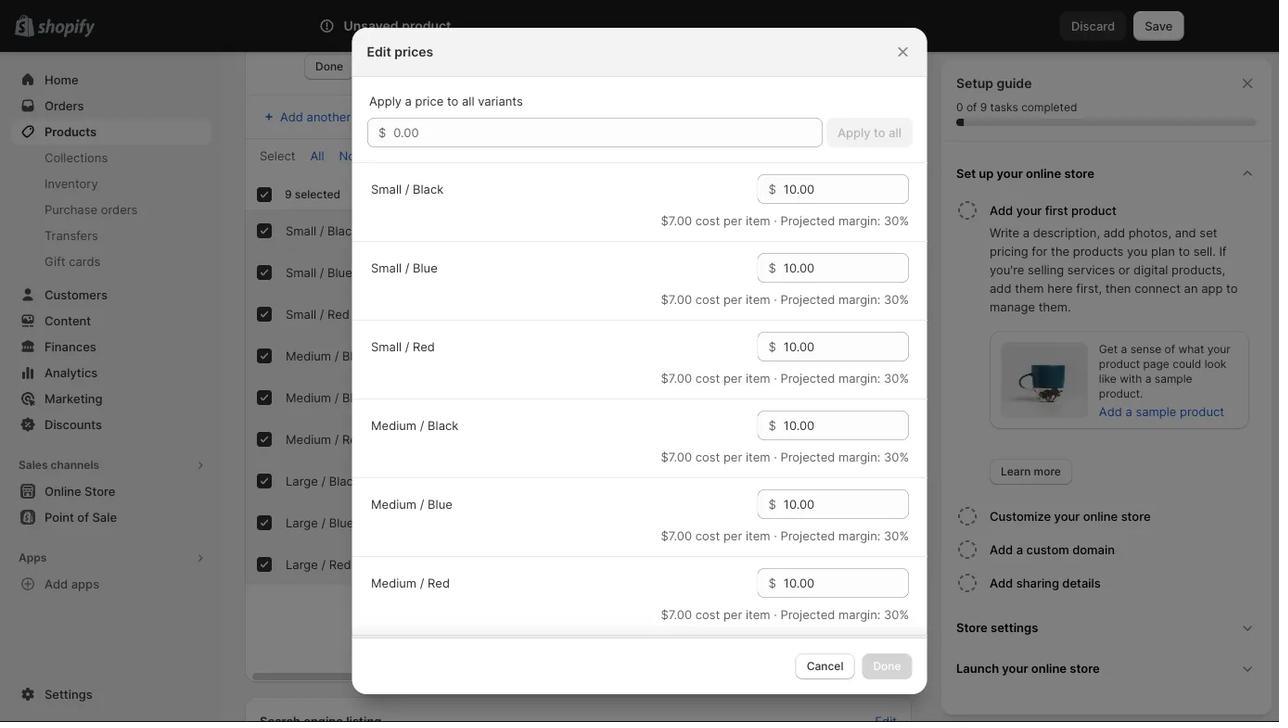 Task type: vqa. For each thing, say whether or not it's contained in the screenshot.
text field
no



Task type: locate. For each thing, give the bounding box(es) containing it.
options element containing large / red
[[286, 558, 351, 572]]

medium / red inside the edit prices dialog
[[371, 576, 450, 591]]

8 options element from the top
[[286, 516, 354, 530]]

1 vertical spatial of
[[1165, 343, 1176, 356]]

medium / blue inside the edit prices dialog
[[371, 497, 452, 512]]

small / blue inside the edit prices dialog
[[371, 261, 437, 275]]

small / black down none button
[[371, 182, 443, 196]]

write
[[990, 226, 1020, 240]]

add down product.
[[1100, 405, 1123, 419]]

a right "get" in the right of the page
[[1122, 343, 1128, 356]]

add a sample product button
[[1089, 399, 1236, 425]]

a down product.
[[1126, 405, 1133, 419]]

0 vertical spatial large
[[286, 474, 318, 489]]

add up write
[[990, 203, 1014, 218]]

store up first
[[1065, 166, 1095, 181]]

edit button
[[851, 217, 894, 243], [851, 301, 894, 327], [851, 343, 894, 369], [851, 384, 894, 410], [851, 426, 894, 452], [851, 468, 894, 494], [851, 510, 894, 536], [851, 552, 894, 578]]

add
[[1104, 226, 1126, 240], [990, 281, 1012, 296]]

setup guide dialog
[[942, 59, 1272, 716]]

1 vertical spatial medium / blue
[[371, 497, 452, 512]]

to
[[447, 94, 458, 108], [1179, 244, 1191, 258], [1227, 281, 1238, 296]]

0 horizontal spatial medium / red
[[286, 432, 365, 447]]

7 options element from the top
[[286, 474, 360, 489]]

add for option
[[280, 110, 303, 124]]

of up page
[[1165, 343, 1176, 356]]

4 $7.00 from the top
[[661, 450, 692, 465]]

selling
[[1028, 263, 1065, 277]]

3 $ text field from the top
[[784, 411, 909, 441]]

5 options element from the top
[[286, 391, 367, 405]]

0 vertical spatial to
[[447, 94, 458, 108]]

small / black down all button
[[286, 224, 358, 238]]

add right mark add sharing details as done "icon"
[[990, 576, 1014, 591]]

small / red inside the edit prices dialog
[[371, 340, 435, 354]]

1 horizontal spatial small / red
[[371, 340, 435, 354]]

per
[[723, 213, 742, 228], [723, 292, 742, 307], [723, 371, 742, 386], [723, 450, 742, 465], [723, 529, 742, 543], [723, 608, 742, 622]]

of
[[967, 101, 978, 114], [1165, 343, 1176, 356]]

3 $7.00 cost per item · projected margin: 30% from the top
[[661, 371, 909, 386]]

your inside button
[[1017, 203, 1043, 218]]

3 margin: from the top
[[838, 371, 881, 386]]

options element containing medium / blue
[[286, 391, 367, 405]]

1 $7.00 from the top
[[661, 213, 692, 228]]

mark add your first product as done image
[[957, 200, 979, 222]]

add apps button
[[11, 572, 212, 598]]

5 $7.00 from the top
[[661, 529, 692, 543]]

description,
[[1034, 226, 1101, 240]]

customize
[[990, 510, 1052, 524]]

store settings button
[[949, 608, 1265, 649]]

$ text field
[[784, 253, 909, 283], [784, 332, 909, 362], [784, 411, 909, 441], [784, 569, 909, 599]]

2 large from the top
[[286, 516, 318, 530]]

2 cost from the top
[[695, 292, 720, 307]]

30%
[[884, 213, 909, 228], [884, 292, 909, 307], [884, 371, 909, 386], [884, 450, 909, 465], [884, 529, 909, 543], [884, 608, 909, 622]]

1 vertical spatial sample
[[1136, 405, 1177, 419]]

1 horizontal spatial add
[[1104, 226, 1126, 240]]

purchase orders link
[[11, 197, 212, 223]]

online up domain
[[1084, 510, 1119, 524]]

black
[[413, 182, 443, 196], [328, 224, 358, 238], [343, 349, 373, 363], [427, 419, 458, 433], [329, 474, 360, 489]]

3 options element from the top
[[286, 307, 350, 322]]

select
[[260, 148, 296, 163]]

store settings
[[957, 621, 1039, 635]]

2 $7.00 cost per item · projected margin: 30% from the top
[[661, 292, 909, 307]]

0 vertical spatial medium / red
[[286, 432, 365, 447]]

3 30% from the top
[[884, 371, 909, 386]]

6 options element from the top
[[286, 432, 365, 447]]

5 cost from the top
[[695, 529, 720, 543]]

add down you're
[[990, 281, 1012, 296]]

inventory link
[[11, 171, 212, 197]]

add left apps
[[45, 577, 68, 592]]

add inside button
[[990, 203, 1014, 218]]

setup guide
[[957, 76, 1032, 91]]

add right the mark add a custom domain as done image on the bottom right of the page
[[990, 543, 1014, 557]]

large
[[286, 474, 318, 489], [286, 516, 318, 530], [286, 558, 318, 572]]

2 margin: from the top
[[838, 292, 881, 307]]

product up description,
[[1072, 203, 1117, 218]]

a left price
[[405, 94, 412, 108]]

add sharing details
[[990, 576, 1101, 591]]

discounts link
[[11, 412, 212, 438]]

2 vertical spatial online
[[1032, 662, 1067, 676]]

1 vertical spatial medium / black
[[371, 419, 458, 433]]

of inside get a sense of what your product page could look like with a sample product. add a sample product
[[1165, 343, 1176, 356]]

large for large / black
[[286, 474, 318, 489]]

products,
[[1172, 263, 1226, 277]]

4 options element from the top
[[286, 349, 373, 363]]

2 $7.00 from the top
[[661, 292, 692, 307]]

0 vertical spatial small / red
[[286, 307, 350, 322]]

if
[[1220, 244, 1227, 258]]

1 horizontal spatial medium / red
[[371, 576, 450, 591]]

$ text field
[[393, 118, 823, 148], [784, 174, 909, 204], [784, 490, 909, 520]]

add your first product element
[[953, 224, 1265, 485]]

options element containing large / blue
[[286, 516, 354, 530]]

tasks
[[991, 101, 1019, 114]]

channels
[[51, 459, 99, 472]]

edit for small / red
[[862, 307, 883, 320]]

1 vertical spatial store
[[1122, 510, 1151, 524]]

0 horizontal spatial small / red
[[286, 307, 350, 322]]

to left all
[[447, 94, 458, 108]]

5 30% from the top
[[884, 529, 909, 543]]

1 large from the top
[[286, 474, 318, 489]]

your left first
[[1017, 203, 1043, 218]]

cost
[[695, 213, 720, 228], [695, 292, 720, 307], [695, 371, 720, 386], [695, 450, 720, 465], [695, 529, 720, 543], [695, 608, 720, 622]]

0 horizontal spatial add
[[990, 281, 1012, 296]]

your right launch
[[1003, 662, 1029, 676]]

large for large / blue
[[286, 516, 318, 530]]

a down page
[[1146, 373, 1152, 386]]

write a description, add photos, and set pricing for the products you plan to sell. if you're selling services or digital products, add them here first, then connect an app to manage them.
[[990, 226, 1238, 314]]

edit button for large / blue
[[851, 510, 894, 536]]

4 $ text field from the top
[[784, 569, 909, 599]]

set
[[1200, 226, 1218, 240]]

options element containing medium / black
[[286, 349, 373, 363]]

sample down could
[[1155, 373, 1193, 386]]

large / blue
[[286, 516, 354, 530]]

$ text field for medium / black
[[784, 411, 909, 441]]

$ for medium / blue
[[769, 497, 776, 512]]

learn more link
[[990, 459, 1073, 485]]

product up the prices
[[402, 18, 451, 34]]

1 vertical spatial large
[[286, 516, 318, 530]]

2 edit button from the top
[[851, 301, 894, 327]]

item
[[746, 213, 770, 228], [746, 292, 770, 307], [746, 371, 770, 386], [746, 450, 770, 465], [746, 529, 770, 543], [746, 608, 770, 622]]

2 vertical spatial $ text field
[[784, 490, 909, 520]]

6 $7.00 cost per item · projected margin: 30% from the top
[[661, 608, 909, 622]]

a inside the edit prices dialog
[[405, 94, 412, 108]]

add left "another"
[[280, 110, 303, 124]]

2 projected from the top
[[780, 292, 835, 307]]

0 horizontal spatial to
[[447, 94, 458, 108]]

0 horizontal spatial of
[[967, 101, 978, 114]]

apps
[[71, 577, 99, 592]]

0 vertical spatial medium / blue
[[286, 391, 367, 405]]

red for "options" "element" containing large / red
[[329, 558, 351, 572]]

online up add your first product
[[1026, 166, 1062, 181]]

apps
[[19, 552, 47, 565]]

3 cost from the top
[[695, 371, 720, 386]]

1 projected from the top
[[780, 213, 835, 228]]

4 edit button from the top
[[851, 384, 894, 410]]

gift cards link
[[11, 249, 212, 275]]

photos,
[[1129, 226, 1172, 240]]

custom
[[1027, 543, 1070, 557]]

guide
[[997, 76, 1032, 91]]

5 edit button from the top
[[851, 426, 894, 452]]

4 projected from the top
[[780, 450, 835, 465]]

options element containing small / red
[[286, 307, 350, 322]]

·
[[774, 213, 777, 228], [774, 292, 777, 307], [774, 371, 777, 386], [774, 450, 777, 465], [774, 529, 777, 543], [774, 608, 777, 622]]

store up add a custom domain button
[[1122, 510, 1151, 524]]

add for first
[[990, 203, 1014, 218]]

2 vertical spatial large
[[286, 558, 318, 572]]

unsaved
[[344, 18, 399, 34]]

options element for edit button related to medium / blue
[[286, 391, 367, 405]]

medium / blue
[[286, 391, 367, 405], [371, 497, 452, 512]]

plan
[[1152, 244, 1176, 258]]

4 30% from the top
[[884, 450, 909, 465]]

sample down product.
[[1136, 405, 1177, 419]]

1 options element from the top
[[286, 224, 358, 238]]

gift cards
[[45, 254, 101, 269]]

products
[[45, 124, 97, 139]]

2 vertical spatial store
[[1070, 662, 1100, 676]]

add another option
[[280, 110, 391, 124]]

6 $7.00 from the top
[[661, 608, 692, 622]]

2 vertical spatial to
[[1227, 281, 1238, 296]]

store inside launch your online store button
[[1070, 662, 1100, 676]]

1 vertical spatial to
[[1179, 244, 1191, 258]]

1 horizontal spatial small / blue
[[371, 261, 437, 275]]

a inside button
[[1017, 543, 1024, 557]]

$ text field for blue
[[784, 490, 909, 520]]

all button
[[299, 143, 335, 169]]

to down and
[[1179, 244, 1191, 258]]

pricing
[[990, 244, 1029, 258]]

medium
[[286, 349, 331, 363], [286, 391, 331, 405], [371, 419, 416, 433], [286, 432, 331, 447], [371, 497, 416, 512], [371, 576, 416, 591]]

1 vertical spatial online
[[1084, 510, 1119, 524]]

online for customize your online store
[[1084, 510, 1119, 524]]

1 horizontal spatial small / black
[[371, 182, 443, 196]]

you
[[1128, 244, 1148, 258]]

3 edit button from the top
[[851, 343, 894, 369]]

1 item from the top
[[746, 213, 770, 228]]

0 vertical spatial medium / black
[[286, 349, 373, 363]]

large down 'large / blue'
[[286, 558, 318, 572]]

1 vertical spatial small / red
[[371, 340, 435, 354]]

a inside write a description, add photos, and set pricing for the products you plan to sell. if you're selling services or digital products, add them here first, then connect an app to manage them.
[[1023, 226, 1030, 240]]

app
[[1202, 281, 1224, 296]]

edit for medium / blue
[[862, 390, 883, 404]]

6 edit button from the top
[[851, 468, 894, 494]]

your up add a custom domain
[[1055, 510, 1081, 524]]

save button
[[1134, 11, 1185, 41]]

blue for "options" "element" containing small / blue
[[328, 265, 352, 280]]

1 vertical spatial $ text field
[[784, 174, 909, 204]]

sample
[[1155, 373, 1193, 386], [1136, 405, 1177, 419]]

1 vertical spatial medium / red
[[371, 576, 450, 591]]

0 horizontal spatial small / black
[[286, 224, 358, 238]]

options element containing small / black
[[286, 224, 358, 238]]

sales channels
[[19, 459, 99, 472]]

edit button for large / black
[[851, 468, 894, 494]]

3 per from the top
[[723, 371, 742, 386]]

product down "get" in the right of the page
[[1100, 358, 1141, 371]]

purchase
[[45, 202, 98, 217]]

7 edit button from the top
[[851, 510, 894, 536]]

a right write
[[1023, 226, 1030, 240]]

1 $ text field from the top
[[784, 253, 909, 283]]

options element containing large / black
[[286, 474, 360, 489]]

set up your online store
[[957, 166, 1095, 181]]

details
[[1063, 576, 1101, 591]]

⌘ k
[[879, 19, 901, 33]]

1 · from the top
[[774, 213, 777, 228]]

options element containing medium / red
[[286, 432, 365, 447]]

store for customize your online store
[[1122, 510, 1151, 524]]

connect
[[1135, 281, 1181, 296]]

your up 'look'
[[1208, 343, 1231, 356]]

mark customize your online store as done image
[[957, 506, 979, 528]]

1 horizontal spatial of
[[1165, 343, 1176, 356]]

store inside customize your online store button
[[1122, 510, 1151, 524]]

0 vertical spatial $ text field
[[393, 118, 823, 148]]

edit button for small / black
[[851, 217, 894, 243]]

1 edit button from the top
[[851, 217, 894, 243]]

domain
[[1073, 543, 1116, 557]]

save
[[1145, 19, 1174, 33]]

9 options element from the top
[[286, 558, 351, 572]]

$ for medium / red
[[769, 576, 776, 591]]

them
[[1015, 281, 1045, 296]]

get a sense of what your product page could look like with a sample product. add a sample product
[[1100, 343, 1231, 419]]

edit prices dialog
[[0, 28, 1280, 723]]

6 projected from the top
[[780, 608, 835, 622]]

a
[[405, 94, 412, 108], [1023, 226, 1030, 240], [1122, 343, 1128, 356], [1146, 373, 1152, 386], [1126, 405, 1133, 419], [1017, 543, 1024, 557]]

options element for small / red edit button
[[286, 307, 350, 322]]

medium / black
[[286, 349, 373, 363], [371, 419, 458, 433]]

options element
[[286, 224, 358, 238], [286, 265, 352, 280], [286, 307, 350, 322], [286, 349, 373, 363], [286, 391, 367, 405], [286, 432, 365, 447], [286, 474, 360, 489], [286, 516, 354, 530], [286, 558, 351, 572]]

2 $ text field from the top
[[784, 332, 909, 362]]

large for large / red
[[286, 558, 318, 572]]

0 vertical spatial small / black
[[371, 182, 443, 196]]

4 margin: from the top
[[838, 450, 881, 465]]

to inside the edit prices dialog
[[447, 94, 458, 108]]

blue
[[413, 261, 437, 275], [328, 265, 352, 280], [343, 391, 367, 405], [427, 497, 452, 512], [329, 516, 354, 530]]

transfers
[[45, 228, 98, 243]]

8 edit button from the top
[[851, 552, 894, 578]]

1 horizontal spatial medium / blue
[[371, 497, 452, 512]]

settings link
[[11, 682, 212, 708]]

online down settings
[[1032, 662, 1067, 676]]

6 item from the top
[[746, 608, 770, 622]]

red
[[328, 307, 350, 322], [413, 340, 435, 354], [343, 432, 365, 447], [329, 558, 351, 572], [427, 576, 450, 591]]

to right app
[[1227, 281, 1238, 296]]

$ for small / red
[[769, 340, 776, 354]]

of left 9
[[967, 101, 978, 114]]

a left custom
[[1017, 543, 1024, 557]]

$7.00
[[661, 213, 692, 228], [661, 292, 692, 307], [661, 371, 692, 386], [661, 450, 692, 465], [661, 529, 692, 543], [661, 608, 692, 622]]

product down 'look'
[[1181, 405, 1225, 419]]

store down the store settings button
[[1070, 662, 1100, 676]]

1 cost from the top
[[695, 213, 720, 228]]

manage
[[990, 300, 1036, 314]]

your right the up
[[997, 166, 1023, 181]]

0 vertical spatial add
[[1104, 226, 1126, 240]]

0 vertical spatial store
[[1065, 166, 1095, 181]]

5 margin: from the top
[[838, 529, 881, 543]]

/
[[405, 182, 409, 196], [320, 224, 324, 238], [405, 261, 409, 275], [320, 265, 324, 280], [320, 307, 324, 322], [405, 340, 409, 354], [335, 349, 339, 363], [335, 391, 339, 405], [420, 419, 424, 433], [335, 432, 339, 447], [321, 474, 326, 489], [420, 497, 424, 512], [321, 516, 326, 530], [321, 558, 326, 572], [420, 576, 424, 591]]

blue for "options" "element" containing medium / blue
[[343, 391, 367, 405]]

add up products
[[1104, 226, 1126, 240]]

2 options element from the top
[[286, 265, 352, 280]]

k
[[893, 19, 901, 33]]

large up 'large / blue'
[[286, 474, 318, 489]]

large up large / red
[[286, 516, 318, 530]]

margin:
[[838, 213, 881, 228], [838, 292, 881, 307], [838, 371, 881, 386], [838, 450, 881, 465], [838, 529, 881, 543], [838, 608, 881, 622]]

0 vertical spatial of
[[967, 101, 978, 114]]

3 large from the top
[[286, 558, 318, 572]]

cards
[[69, 254, 101, 269]]

price
[[415, 94, 443, 108]]

5 · from the top
[[774, 529, 777, 543]]

shopify image
[[37, 19, 95, 38]]

edit button for medium / blue
[[851, 384, 894, 410]]

add for custom
[[990, 543, 1014, 557]]



Task type: describe. For each thing, give the bounding box(es) containing it.
options element for edit button associated with large / red
[[286, 558, 351, 572]]

settings
[[991, 621, 1039, 635]]

1 per from the top
[[723, 213, 742, 228]]

$ for small / black
[[769, 182, 776, 196]]

your for launch your online store
[[1003, 662, 1029, 676]]

add your first product
[[990, 203, 1117, 218]]

apply
[[369, 94, 401, 108]]

1 $7.00 cost per item · projected margin: 30% from the top
[[661, 213, 909, 228]]

6 per from the top
[[723, 608, 742, 622]]

digital
[[1134, 263, 1169, 277]]

done button
[[304, 54, 355, 80]]

set up your online store button
[[949, 153, 1265, 194]]

sense
[[1131, 343, 1162, 356]]

purchase orders
[[45, 202, 138, 217]]

5 item from the top
[[746, 529, 770, 543]]

red for "options" "element" containing small / red
[[328, 307, 350, 322]]

1 30% from the top
[[884, 213, 909, 228]]

discard
[[1072, 19, 1116, 33]]

mark add sharing details as done image
[[957, 573, 979, 595]]

your inside get a sense of what your product page could look like with a sample product. add a sample product
[[1208, 343, 1231, 356]]

0 horizontal spatial medium / blue
[[286, 391, 367, 405]]

$ for small / blue
[[769, 261, 776, 275]]

inventory
[[45, 176, 98, 191]]

6 cost from the top
[[695, 608, 720, 622]]

product inside button
[[1072, 203, 1117, 218]]

edit button for small / red
[[851, 301, 894, 327]]

options element for edit button associated with large / black
[[286, 474, 360, 489]]

6 30% from the top
[[884, 608, 909, 622]]

0
[[957, 101, 964, 114]]

launch your online store button
[[949, 649, 1265, 690]]

option
[[354, 110, 391, 124]]

$ text field for medium / red
[[784, 569, 909, 599]]

what
[[1179, 343, 1205, 356]]

learn more
[[1001, 465, 1062, 479]]

with
[[1120, 373, 1143, 386]]

6 margin: from the top
[[838, 608, 881, 622]]

completed
[[1022, 101, 1078, 114]]

set
[[957, 166, 976, 181]]

edit for small / black
[[862, 223, 883, 237]]

your for add your first product
[[1017, 203, 1043, 218]]

5 $7.00 cost per item · projected margin: 30% from the top
[[661, 529, 909, 543]]

for
[[1032, 244, 1048, 258]]

a for apply a price to all variants
[[405, 94, 412, 108]]

$ text field for small / blue
[[784, 253, 909, 283]]

add inside get a sense of what your product page could look like with a sample product. add a sample product
[[1100, 405, 1123, 419]]

sharing
[[1017, 576, 1060, 591]]

blue for "options" "element" containing large / blue
[[329, 516, 354, 530]]

discounts
[[45, 418, 102, 432]]

launch
[[957, 662, 1000, 676]]

4 · from the top
[[774, 450, 777, 465]]

all
[[310, 148, 324, 163]]

options element for medium / red edit button
[[286, 432, 365, 447]]

0 of 9 tasks completed
[[957, 101, 1078, 114]]

orders
[[101, 202, 138, 217]]

customize your online store button
[[990, 500, 1265, 534]]

apply a price to all variants
[[369, 94, 523, 108]]

products link
[[11, 119, 212, 145]]

add for details
[[990, 576, 1014, 591]]

edit for large / black
[[862, 474, 883, 487]]

store for launch your online store
[[1070, 662, 1100, 676]]

2 · from the top
[[774, 292, 777, 307]]

page
[[1144, 358, 1170, 371]]

options element for small / black's edit button
[[286, 224, 358, 238]]

or
[[1119, 263, 1131, 277]]

cancel button
[[796, 654, 855, 680]]

1 horizontal spatial to
[[1179, 244, 1191, 258]]

edit for medium / red
[[862, 432, 883, 446]]

$ text field for small / red
[[784, 332, 909, 362]]

the
[[1052, 244, 1070, 258]]

prices
[[395, 44, 434, 60]]

1 margin: from the top
[[838, 213, 881, 228]]

cancel
[[807, 660, 844, 674]]

⌘
[[879, 19, 890, 33]]

them.
[[1039, 300, 1072, 314]]

apps button
[[11, 546, 212, 572]]

like
[[1100, 373, 1117, 386]]

add your first product button
[[990, 194, 1265, 224]]

3 · from the top
[[774, 371, 777, 386]]

1 vertical spatial small / black
[[286, 224, 358, 238]]

edit inside dialog
[[367, 44, 391, 60]]

options element containing small / blue
[[286, 265, 352, 280]]

$ text field for black
[[784, 174, 909, 204]]

medium / black inside the edit prices dialog
[[371, 419, 458, 433]]

edit button for large / red
[[851, 552, 894, 578]]

edit button for medium / red
[[851, 426, 894, 452]]

4 $7.00 cost per item · projected margin: 30% from the top
[[661, 450, 909, 465]]

services
[[1068, 263, 1116, 277]]

and
[[1176, 226, 1197, 240]]

learn
[[1001, 465, 1032, 479]]

launch your online store
[[957, 662, 1100, 676]]

add sharing details button
[[990, 567, 1265, 600]]

edit for large / red
[[862, 558, 883, 571]]

look
[[1205, 358, 1227, 371]]

1 vertical spatial add
[[990, 281, 1012, 296]]

add a custom domain button
[[990, 534, 1265, 567]]

transfers link
[[11, 223, 212, 249]]

4 cost from the top
[[695, 450, 720, 465]]

6 · from the top
[[774, 608, 777, 622]]

then
[[1106, 281, 1132, 296]]

settings
[[45, 688, 92, 702]]

5 projected from the top
[[780, 529, 835, 543]]

sell.
[[1194, 244, 1216, 258]]

9
[[981, 101, 988, 114]]

5 per from the top
[[723, 529, 742, 543]]

add a custom domain
[[990, 543, 1116, 557]]

4 item from the top
[[746, 450, 770, 465]]

here
[[1048, 281, 1073, 296]]

3 $7.00 from the top
[[661, 371, 692, 386]]

0 vertical spatial sample
[[1155, 373, 1193, 386]]

mark add a custom domain as done image
[[957, 539, 979, 561]]

red for "options" "element" containing medium / red
[[343, 432, 365, 447]]

online for launch your online store
[[1032, 662, 1067, 676]]

an
[[1185, 281, 1199, 296]]

2 per from the top
[[723, 292, 742, 307]]

unsaved product
[[344, 18, 451, 34]]

$ for medium / black
[[769, 419, 776, 433]]

small / black inside the edit prices dialog
[[371, 182, 443, 196]]

discard button
[[1061, 11, 1127, 41]]

your for customize your online store
[[1055, 510, 1081, 524]]

edit for large / blue
[[862, 516, 883, 529]]

customize your online store
[[990, 510, 1151, 524]]

4 per from the top
[[723, 450, 742, 465]]

none button
[[328, 143, 381, 169]]

product.
[[1100, 387, 1144, 401]]

large / black
[[286, 474, 360, 489]]

sales channels button
[[11, 453, 212, 479]]

edit prices
[[367, 44, 434, 60]]

3 projected from the top
[[780, 371, 835, 386]]

a for get a sense of what your product page could look like with a sample product. add a sample product
[[1122, 343, 1128, 356]]

2 item from the top
[[746, 292, 770, 307]]

0 vertical spatial online
[[1026, 166, 1062, 181]]

3 item from the top
[[746, 371, 770, 386]]

add another option button
[[249, 104, 402, 130]]

a for add a custom domain
[[1017, 543, 1024, 557]]

store inside set up your online store button
[[1065, 166, 1095, 181]]

all
[[462, 94, 474, 108]]

0 horizontal spatial small / blue
[[286, 265, 352, 280]]

2 horizontal spatial to
[[1227, 281, 1238, 296]]

first,
[[1077, 281, 1103, 296]]

options element for large / blue edit button
[[286, 516, 354, 530]]

store
[[957, 621, 988, 635]]

sku
[[798, 188, 821, 201]]

a for write a description, add photos, and set pricing for the products you plan to sell. if you're selling services or digital products, add them here first, then connect an app to manage them.
[[1023, 226, 1030, 240]]

get
[[1100, 343, 1118, 356]]

home
[[45, 72, 79, 87]]

2 30% from the top
[[884, 292, 909, 307]]

setup
[[957, 76, 994, 91]]



